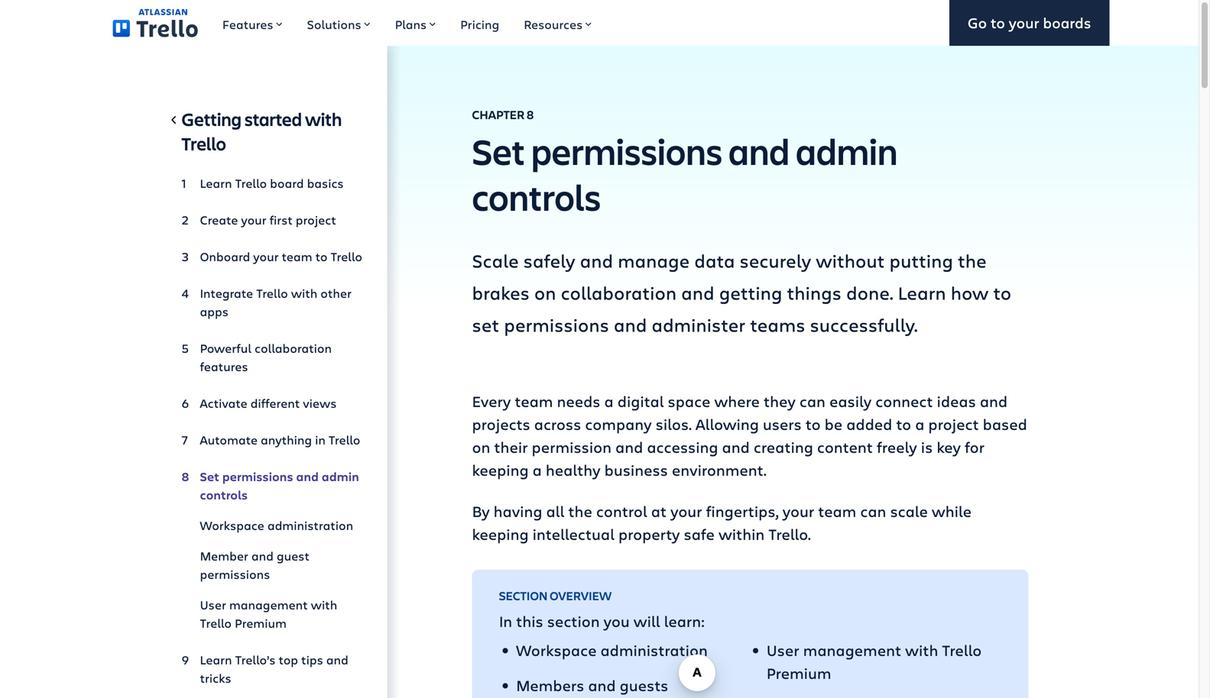 Task type: describe. For each thing, give the bounding box(es) containing it.
how
[[951, 281, 989, 305]]

needs
[[557, 391, 600, 412]]

things
[[787, 281, 842, 305]]

team inside the every team needs a digital space where they can easily connect ideas and projects across company silos. allowing users to be added to a project based on their permission and accessing and creating content freely is key for keeping a healthy business environment.
[[515, 391, 553, 412]]

getting
[[182, 107, 241, 131]]

trello inside the integrate trello with other apps
[[256, 285, 288, 302]]

section overview in this section you will learn:
[[499, 588, 705, 632]]

added
[[846, 414, 892, 435]]

automate
[[200, 432, 258, 448]]

1 horizontal spatial premium
[[766, 663, 831, 684]]

admin inside set permissions and admin controls
[[322, 469, 359, 485]]

done.
[[846, 281, 893, 305]]

the inside by having all the control at your fingertips, your team can scale while keeping intellectual property safe within trello.
[[568, 501, 592, 522]]

brakes
[[472, 281, 530, 305]]

scale
[[890, 501, 928, 522]]

powerful collaboration features
[[200, 340, 332, 375]]

trello.
[[768, 524, 811, 545]]

getting started with trello link
[[182, 107, 363, 162]]

member
[[200, 548, 248, 564]]

across
[[534, 414, 581, 435]]

8
[[527, 107, 534, 123]]

section
[[547, 611, 600, 632]]

and inside members and guests permissions
[[588, 675, 616, 696]]

safe
[[684, 524, 715, 545]]

1 horizontal spatial administration
[[600, 640, 708, 661]]

easily
[[829, 391, 872, 412]]

views
[[303, 395, 337, 412]]

anything
[[261, 432, 312, 448]]

1 vertical spatial user
[[766, 640, 799, 661]]

features
[[222, 16, 273, 32]]

is
[[921, 437, 933, 457]]

user management with trello premium inside the "user management with trello premium" link
[[200, 597, 337, 632]]

learn trello's top tips and tricks link
[[182, 645, 363, 694]]

the inside 'scale safely and manage data securely without putting the brakes on collaboration and getting things done. learn how to set permissions and administer teams successfully.'
[[958, 248, 987, 273]]

allowing
[[696, 414, 759, 435]]

atlassian trello image
[[113, 9, 198, 37]]

set permissions and admin controls link
[[182, 462, 363, 511]]

administration inside "workspace administration" link
[[267, 517, 353, 534]]

1 horizontal spatial management
[[803, 640, 901, 661]]

learn inside 'scale safely and manage data securely without putting the brakes on collaboration and getting things done. learn how to set permissions and administer teams successfully.'
[[898, 281, 946, 305]]

learn for learn trello's top tips and tricks
[[200, 652, 232, 668]]

in
[[315, 432, 326, 448]]

without
[[816, 248, 885, 273]]

plans
[[395, 16, 427, 32]]

digital
[[617, 391, 664, 412]]

and inside set permissions and admin controls
[[296, 469, 319, 485]]

0 horizontal spatial team
[[282, 248, 312, 265]]

company
[[585, 414, 652, 435]]

resources button
[[512, 0, 604, 46]]

member and guest permissions link
[[182, 541, 363, 590]]

activate different views
[[200, 395, 337, 412]]

you
[[604, 611, 630, 632]]

0 vertical spatial premium
[[235, 615, 287, 632]]

admin inside chapter 8 set permissions and admin controls
[[796, 127, 898, 175]]

all
[[546, 501, 564, 522]]

solutions button
[[295, 0, 383, 46]]

go to your boards link
[[949, 0, 1110, 46]]

ideas
[[937, 391, 976, 412]]

features
[[200, 358, 248, 375]]

permissions inside 'scale safely and manage data securely without putting the brakes on collaboration and getting things done. learn how to set permissions and administer teams successfully.'
[[504, 313, 609, 337]]

control
[[596, 501, 647, 522]]

scale safely and manage data securely without putting the brakes on collaboration and getting things done. learn how to set permissions and administer teams successfully.
[[472, 248, 1011, 337]]

resources
[[524, 16, 583, 32]]

permissions inside set permissions and admin controls
[[222, 469, 293, 485]]

tips
[[301, 652, 323, 668]]

set
[[472, 313, 499, 337]]

permission
[[532, 437, 612, 457]]

freely
[[877, 437, 917, 457]]

silos.
[[656, 414, 692, 435]]

create
[[200, 212, 238, 228]]

chapter
[[472, 107, 525, 123]]

2 vertical spatial a
[[532, 460, 542, 480]]

collaboration inside 'scale safely and manage data securely without putting the brakes on collaboration and getting things done. learn how to set permissions and administer teams successfully.'
[[561, 281, 677, 305]]

guest
[[277, 548, 309, 564]]

set permissions and admin controls
[[200, 469, 359, 503]]

apps
[[200, 303, 228, 320]]

creating
[[754, 437, 813, 457]]

0 vertical spatial workspace
[[200, 517, 264, 534]]

for
[[965, 437, 985, 457]]

at
[[651, 501, 667, 522]]

getting
[[719, 281, 782, 305]]

keeping inside by having all the control at your fingertips, your team can scale while keeping intellectual property safe within trello.
[[472, 524, 529, 545]]

they
[[764, 391, 796, 412]]

go to your boards
[[968, 13, 1091, 33]]

keeping inside the every team needs a digital space where they can easily connect ideas and projects across company silos. allowing users to be added to a project based on their permission and accessing and creating content freely is key for keeping a healthy business environment.
[[472, 460, 529, 480]]

plans button
[[383, 0, 448, 46]]

by having all the control at your fingertips, your team can scale while keeping intellectual property safe within trello.
[[472, 501, 972, 545]]

powerful
[[200, 340, 251, 357]]

data
[[694, 248, 735, 273]]

pricing
[[460, 16, 499, 32]]

go
[[968, 13, 987, 33]]

to down connect on the right bottom
[[896, 414, 911, 435]]

putting
[[889, 248, 953, 273]]

onboard your team to trello
[[200, 248, 362, 265]]

with for integrate trello with other apps link
[[291, 285, 317, 302]]

can inside the every team needs a digital space where they can easily connect ideas and projects across company silos. allowing users to be added to a project based on their permission and accessing and creating content freely is key for keeping a healthy business environment.
[[799, 391, 825, 412]]

key
[[937, 437, 961, 457]]

within
[[718, 524, 765, 545]]

fingertips,
[[706, 501, 779, 522]]

activate different views link
[[182, 388, 363, 419]]

your left boards
[[1009, 13, 1039, 33]]



Task type: locate. For each thing, give the bounding box(es) containing it.
1 vertical spatial workspace
[[516, 640, 597, 661]]

project inside the every team needs a digital space where they can easily connect ideas and projects across company silos. allowing users to be added to a project based on their permission and accessing and creating content freely is key for keeping a healthy business environment.
[[928, 414, 979, 435]]

learn trello's top tips and tricks
[[200, 652, 348, 687]]

the up how
[[958, 248, 987, 273]]

business
[[604, 460, 668, 480]]

controls inside set permissions and admin controls
[[200, 487, 248, 503]]

user
[[200, 597, 226, 613], [766, 640, 799, 661]]

1 vertical spatial learn
[[898, 281, 946, 305]]

to right go
[[991, 13, 1005, 33]]

learn trello board basics link
[[182, 168, 363, 199]]

workspace administration link
[[182, 511, 363, 541]]

team down first
[[282, 248, 312, 265]]

permissions for guest
[[200, 566, 270, 583]]

team down content
[[818, 501, 856, 522]]

permissions inside member and guest permissions
[[200, 566, 270, 583]]

teams
[[750, 313, 805, 337]]

1 horizontal spatial admin
[[796, 127, 898, 175]]

0 vertical spatial set
[[472, 127, 525, 175]]

0 vertical spatial admin
[[796, 127, 898, 175]]

2 vertical spatial learn
[[200, 652, 232, 668]]

and inside member and guest permissions
[[251, 548, 274, 564]]

0 vertical spatial administration
[[267, 517, 353, 534]]

0 horizontal spatial can
[[799, 391, 825, 412]]

0 horizontal spatial user management with trello premium
[[200, 597, 337, 632]]

on
[[534, 281, 556, 305], [472, 437, 490, 457]]

to up other
[[315, 248, 327, 265]]

0 vertical spatial workspace administration
[[200, 517, 353, 534]]

1 vertical spatial workspace administration
[[516, 640, 708, 661]]

permissions for guests
[[516, 698, 604, 699]]

can inside by having all the control at your fingertips, your team can scale while keeping intellectual property safe within trello.
[[860, 501, 886, 522]]

0 vertical spatial user
[[200, 597, 226, 613]]

2 vertical spatial team
[[818, 501, 856, 522]]

workspace up member at left
[[200, 517, 264, 534]]

1 vertical spatial management
[[803, 640, 901, 661]]

with inside the integrate trello with other apps
[[291, 285, 317, 302]]

the
[[958, 248, 987, 273], [568, 501, 592, 522]]

0 vertical spatial team
[[282, 248, 312, 265]]

team inside by having all the control at your fingertips, your team can scale while keeping intellectual property safe within trello.
[[818, 501, 856, 522]]

on inside the every team needs a digital space where they can easily connect ideas and projects across company silos. allowing users to be added to a project based on their permission and accessing and creating content freely is key for keeping a healthy business environment.
[[472, 437, 490, 457]]

automate anything in trello
[[200, 432, 360, 448]]

and inside chapter 8 set permissions and admin controls
[[728, 127, 790, 175]]

0 horizontal spatial project
[[296, 212, 336, 228]]

other
[[321, 285, 352, 302]]

property
[[618, 524, 680, 545]]

1 vertical spatial can
[[860, 501, 886, 522]]

0 vertical spatial controls
[[472, 173, 601, 221]]

create your first project link
[[182, 205, 363, 235]]

learn trello board basics
[[200, 175, 344, 191]]

learn up "tricks"
[[200, 652, 232, 668]]

permissions
[[531, 127, 722, 175], [504, 313, 609, 337], [222, 469, 293, 485], [200, 566, 270, 583], [516, 698, 604, 699]]

workspace down section
[[516, 640, 597, 661]]

0 horizontal spatial set
[[200, 469, 219, 485]]

0 vertical spatial can
[[799, 391, 825, 412]]

successfully.
[[810, 313, 918, 337]]

management
[[229, 597, 308, 613], [803, 640, 901, 661]]

permissions inside chapter 8 set permissions and admin controls
[[531, 127, 722, 175]]

learn inside learn trello board basics link
[[200, 175, 232, 191]]

user management with trello premium link
[[182, 590, 363, 639]]

1 horizontal spatial workspace administration
[[516, 640, 708, 661]]

0 vertical spatial learn
[[200, 175, 232, 191]]

your left first
[[241, 212, 266, 228]]

can up be
[[799, 391, 825, 412]]

overview
[[550, 588, 611, 604]]

admin
[[796, 127, 898, 175], [322, 469, 359, 485]]

projects
[[472, 414, 530, 435]]

learn down the 'putting'
[[898, 281, 946, 305]]

2 keeping from the top
[[472, 524, 529, 545]]

management inside the "user management with trello premium" link
[[229, 597, 308, 613]]

your up trello.
[[783, 501, 814, 522]]

team up across
[[515, 391, 553, 412]]

learn for learn trello board basics
[[200, 175, 232, 191]]

project down ideas
[[928, 414, 979, 435]]

accessing
[[647, 437, 718, 457]]

1 vertical spatial admin
[[322, 469, 359, 485]]

1 vertical spatial a
[[915, 414, 924, 435]]

first
[[270, 212, 293, 228]]

chapter 8 set permissions and admin controls
[[472, 107, 898, 221]]

different
[[250, 395, 300, 412]]

0 horizontal spatial user
[[200, 597, 226, 613]]

1 horizontal spatial controls
[[472, 173, 601, 221]]

1 vertical spatial project
[[928, 414, 979, 435]]

0 vertical spatial project
[[296, 212, 336, 228]]

to inside 'scale safely and manage data securely without putting the brakes on collaboration and getting things done. learn how to set permissions and administer teams successfully.'
[[993, 281, 1011, 305]]

workspace administration down you
[[516, 640, 708, 661]]

project right first
[[296, 212, 336, 228]]

1 vertical spatial keeping
[[472, 524, 529, 545]]

integrate
[[200, 285, 253, 302]]

set
[[472, 127, 525, 175], [200, 469, 219, 485]]

team
[[282, 248, 312, 265], [515, 391, 553, 412], [818, 501, 856, 522]]

your
[[1009, 13, 1039, 33], [241, 212, 266, 228], [253, 248, 279, 265], [670, 501, 702, 522], [783, 501, 814, 522]]

where
[[714, 391, 760, 412]]

based
[[983, 414, 1027, 435]]

with inside getting started with trello
[[305, 107, 342, 131]]

with for the "user management with trello premium" link
[[311, 597, 337, 613]]

and
[[728, 127, 790, 175], [580, 248, 613, 273], [681, 281, 714, 305], [614, 313, 647, 337], [980, 391, 1008, 412], [615, 437, 643, 457], [722, 437, 750, 457], [296, 469, 319, 485], [251, 548, 274, 564], [326, 652, 348, 668], [588, 675, 616, 696]]

1 horizontal spatial user
[[766, 640, 799, 661]]

top
[[279, 652, 298, 668]]

environment.
[[672, 460, 766, 480]]

1 horizontal spatial project
[[928, 414, 979, 435]]

in
[[499, 611, 512, 632]]

workspace administration
[[200, 517, 353, 534], [516, 640, 708, 661]]

healthy
[[546, 460, 601, 480]]

the up intellectual
[[568, 501, 592, 522]]

1 vertical spatial premium
[[766, 663, 831, 684]]

0 horizontal spatial on
[[472, 437, 490, 457]]

to left be
[[805, 414, 821, 435]]

set inside set permissions and admin controls
[[200, 469, 219, 485]]

1 keeping from the top
[[472, 460, 529, 480]]

0 horizontal spatial collaboration
[[255, 340, 332, 357]]

1 horizontal spatial on
[[534, 281, 556, 305]]

a left healthy
[[532, 460, 542, 480]]

1 vertical spatial user management with trello premium
[[766, 640, 982, 684]]

every
[[472, 391, 511, 412]]

on left their
[[472, 437, 490, 457]]

a up is at the bottom right of the page
[[915, 414, 924, 435]]

controls inside chapter 8 set permissions and admin controls
[[472, 173, 601, 221]]

set inside chapter 8 set permissions and admin controls
[[472, 127, 525, 175]]

their
[[494, 437, 528, 457]]

0 vertical spatial a
[[604, 391, 614, 412]]

trello inside getting started with trello
[[182, 131, 226, 156]]

trello's
[[235, 652, 275, 668]]

powerful collaboration features link
[[182, 333, 363, 382]]

1 horizontal spatial team
[[515, 391, 553, 412]]

to
[[991, 13, 1005, 33], [315, 248, 327, 265], [993, 281, 1011, 305], [805, 414, 821, 435], [896, 414, 911, 435]]

0 horizontal spatial workspace administration
[[200, 517, 353, 534]]

trello
[[182, 131, 226, 156], [235, 175, 267, 191], [331, 248, 362, 265], [256, 285, 288, 302], [329, 432, 360, 448], [200, 615, 232, 632], [942, 640, 982, 661]]

learn up create
[[200, 175, 232, 191]]

getting started with trello
[[182, 107, 342, 156]]

1 horizontal spatial the
[[958, 248, 987, 273]]

2 horizontal spatial a
[[915, 414, 924, 435]]

1 vertical spatial collaboration
[[255, 340, 332, 357]]

a up company
[[604, 391, 614, 412]]

0 horizontal spatial premium
[[235, 615, 287, 632]]

pricing link
[[448, 0, 512, 46]]

1 horizontal spatial collaboration
[[561, 281, 677, 305]]

with for "getting started with trello" link
[[305, 107, 342, 131]]

1 horizontal spatial can
[[860, 501, 886, 522]]

1 vertical spatial team
[[515, 391, 553, 412]]

scale
[[472, 248, 519, 273]]

learn
[[200, 175, 232, 191], [898, 281, 946, 305], [200, 652, 232, 668]]

workspace administration up guest
[[200, 517, 353, 534]]

safely
[[523, 248, 575, 273]]

1 horizontal spatial workspace
[[516, 640, 597, 661]]

activate
[[200, 395, 247, 412]]

learn:
[[664, 611, 705, 632]]

every team needs a digital space where they can easily connect ideas and projects across company silos. allowing users to be added to a project based on their permission and accessing and creating content freely is key for keeping a healthy business environment.
[[472, 391, 1027, 480]]

your down create your first project
[[253, 248, 279, 265]]

1 horizontal spatial set
[[472, 127, 525, 175]]

1 vertical spatial the
[[568, 501, 592, 522]]

solutions
[[307, 16, 361, 32]]

having
[[494, 501, 542, 522]]

1 horizontal spatial a
[[604, 391, 614, 412]]

0 horizontal spatial workspace
[[200, 517, 264, 534]]

intellectual
[[532, 524, 615, 545]]

set down "automate"
[[200, 469, 219, 485]]

will
[[634, 611, 660, 632]]

to right how
[[993, 281, 1011, 305]]

1 vertical spatial controls
[[200, 487, 248, 503]]

members and guests permissions
[[516, 675, 668, 699]]

on down safely at the left top of the page
[[534, 281, 556, 305]]

0 horizontal spatial a
[[532, 460, 542, 480]]

and inside learn trello's top tips and tricks
[[326, 652, 348, 668]]

keeping down their
[[472, 460, 529, 480]]

keeping down having
[[472, 524, 529, 545]]

set down "chapter"
[[472, 127, 525, 175]]

space
[[668, 391, 710, 412]]

controls down "automate"
[[200, 487, 248, 503]]

collaboration down manage
[[561, 281, 677, 305]]

board
[[270, 175, 304, 191]]

controls up safely at the left top of the page
[[472, 173, 601, 221]]

0 vertical spatial on
[[534, 281, 556, 305]]

can left scale on the right of page
[[860, 501, 886, 522]]

0 horizontal spatial the
[[568, 501, 592, 522]]

1 vertical spatial on
[[472, 437, 490, 457]]

while
[[932, 501, 972, 522]]

0 horizontal spatial admin
[[322, 469, 359, 485]]

collaboration inside powerful collaboration features
[[255, 340, 332, 357]]

your up "safe"
[[670, 501, 702, 522]]

onboard your team to trello link
[[182, 242, 363, 272]]

0 vertical spatial the
[[958, 248, 987, 273]]

permissions for set
[[531, 127, 722, 175]]

on inside 'scale safely and manage data securely without putting the brakes on collaboration and getting things done. learn how to set permissions and administer teams successfully.'
[[534, 281, 556, 305]]

controls
[[472, 173, 601, 221], [200, 487, 248, 503]]

0 vertical spatial user management with trello premium
[[200, 597, 337, 632]]

members
[[516, 675, 584, 696]]

permissions inside members and guests permissions
[[516, 698, 604, 699]]

0 horizontal spatial controls
[[200, 487, 248, 503]]

collaboration
[[561, 281, 677, 305], [255, 340, 332, 357]]

1 vertical spatial set
[[200, 469, 219, 485]]

member and guest permissions
[[200, 548, 309, 583]]

1 vertical spatial administration
[[600, 640, 708, 661]]

this
[[516, 611, 543, 632]]

2 horizontal spatial team
[[818, 501, 856, 522]]

0 horizontal spatial management
[[229, 597, 308, 613]]

0 vertical spatial collaboration
[[561, 281, 677, 305]]

1 horizontal spatial user management with trello premium
[[766, 640, 982, 684]]

tricks
[[200, 670, 231, 687]]

by
[[472, 501, 490, 522]]

0 horizontal spatial administration
[[267, 517, 353, 534]]

administration down will on the bottom
[[600, 640, 708, 661]]

0 vertical spatial keeping
[[472, 460, 529, 480]]

onboard
[[200, 248, 250, 265]]

users
[[763, 414, 802, 435]]

integrate trello with other apps
[[200, 285, 352, 320]]

collaboration down the integrate trello with other apps at the left top of page
[[255, 340, 332, 357]]

0 vertical spatial management
[[229, 597, 308, 613]]

learn inside learn trello's top tips and tricks
[[200, 652, 232, 668]]

administration up guest
[[267, 517, 353, 534]]



Task type: vqa. For each thing, say whether or not it's contained in the screenshot.
collaborator
no



